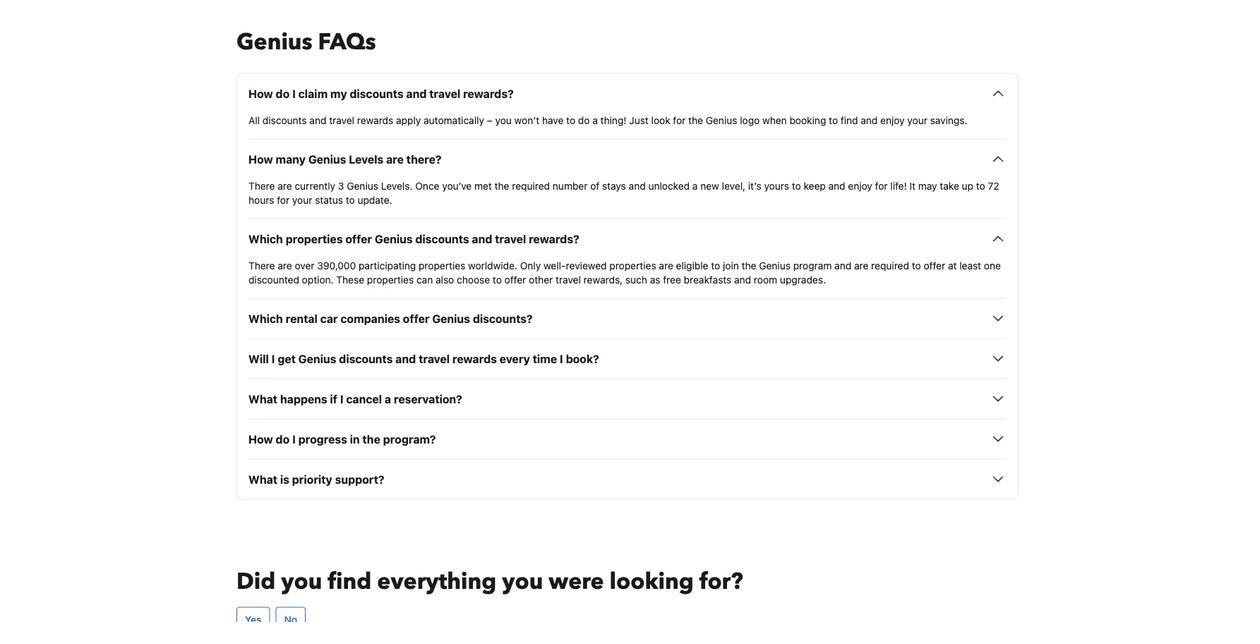 Task type: describe. For each thing, give the bounding box(es) containing it.
genius right "get"
[[299, 352, 336, 366]]

to left keep
[[792, 180, 801, 192]]

how for how many genius levels are there?
[[249, 152, 273, 166]]

everything
[[377, 567, 497, 597]]

savings.
[[930, 114, 968, 126]]

travel inside the there are over 390,000 participating properties worldwide. only well-reviewed properties are eligible to join the genius program and are required to offer at least one discounted option. these properties can also choose to offer other travel rewards, such as free breakfasts and room upgrades.
[[556, 274, 581, 285]]

to left join
[[711, 260, 720, 271]]

are inside there are currently 3 genius levels. once you've met the required number of stays and unlocked a new level, it's yours to keep and enjoy for life! it may take up to 72 hours for your status to update.
[[278, 180, 292, 192]]

which properties offer genius discounts and travel rewards? button
[[249, 230, 1007, 247]]

did you find everything you were looking for?
[[237, 567, 743, 597]]

there for how
[[249, 180, 275, 192]]

–
[[487, 114, 493, 126]]

genius faqs
[[237, 26, 376, 57]]

all
[[249, 114, 260, 126]]

at
[[948, 260, 957, 271]]

and down claim
[[310, 114, 327, 126]]

if
[[330, 392, 337, 406]]

rental
[[286, 312, 318, 325]]

genius up participating
[[375, 232, 413, 246]]

0 horizontal spatial find
[[328, 567, 372, 597]]

properties up also
[[419, 260, 466, 271]]

levels.
[[381, 180, 413, 192]]

what for what is priority support?
[[249, 473, 278, 486]]

travel down my
[[329, 114, 354, 126]]

stays
[[602, 180, 626, 192]]

72
[[988, 180, 1000, 192]]

it
[[910, 180, 916, 192]]

to right booking
[[829, 114, 838, 126]]

thing!
[[601, 114, 627, 126]]

for?
[[700, 567, 743, 597]]

reservation?
[[394, 392, 462, 406]]

what happens if i cancel a reservation? button
[[249, 391, 1007, 408]]

discounts right my
[[350, 87, 404, 100]]

required inside there are currently 3 genius levels. once you've met the required number of stays and unlocked a new level, it's yours to keep and enjoy for life! it may take up to 72 hours for your status to update.
[[512, 180, 550, 192]]

once
[[415, 180, 440, 192]]

car
[[320, 312, 338, 325]]

offer up 390,000
[[346, 232, 372, 246]]

will i get genius discounts and travel rewards every time i book?
[[249, 352, 599, 366]]

genius inside there are currently 3 genius levels. once you've met the required number of stays and unlocked a new level, it's yours to keep and enjoy for life! it may take up to 72 hours for your status to update.
[[347, 180, 378, 192]]

progress
[[298, 433, 347, 446]]

i right time
[[560, 352, 563, 366]]

least
[[960, 260, 982, 271]]

automatically
[[424, 114, 484, 126]]

many
[[276, 152, 306, 166]]

all discounts and travel rewards apply automatically – you won't have to do a thing! just look for the genius logo when booking to find and enjoy your savings.
[[249, 114, 968, 126]]

1 horizontal spatial rewards?
[[529, 232, 580, 246]]

a inside the what happens if i cancel a reservation? dropdown button
[[385, 392, 391, 406]]

what happens if i cancel a reservation?
[[249, 392, 462, 406]]

can
[[417, 274, 433, 285]]

and inside dropdown button
[[396, 352, 416, 366]]

free
[[663, 274, 681, 285]]

claim
[[298, 87, 328, 100]]

which properties offer genius discounts and travel rewards?
[[249, 232, 580, 246]]

life!
[[891, 180, 907, 192]]

did
[[237, 567, 276, 597]]

and right program
[[835, 260, 852, 271]]

genius up currently
[[308, 152, 346, 166]]

booking
[[790, 114, 826, 126]]

also
[[436, 274, 454, 285]]

to right have
[[566, 114, 576, 126]]

properties inside which properties offer genius discounts and travel rewards? dropdown button
[[286, 232, 343, 246]]

get
[[278, 352, 296, 366]]

met
[[475, 180, 492, 192]]

time
[[533, 352, 557, 366]]

there are over 390,000 participating properties worldwide. only well-reviewed properties are eligible to join the genius program and are required to offer at least one discounted option. these properties can also choose to offer other travel rewards, such as free breakfasts and room upgrades.
[[249, 260, 1001, 285]]

option.
[[302, 274, 334, 285]]

what is priority support? button
[[249, 471, 1007, 488]]

there are currently 3 genius levels. once you've met the required number of stays and unlocked a new level, it's yours to keep and enjoy for life! it may take up to 72 hours for your status to update.
[[249, 180, 1000, 206]]

genius inside the there are over 390,000 participating properties worldwide. only well-reviewed properties are eligible to join the genius program and are required to offer at least one discounted option. these properties can also choose to offer other travel rewards, such as free breakfasts and room upgrades.
[[759, 260, 791, 271]]

and right keep
[[829, 180, 846, 192]]

discounts up also
[[415, 232, 469, 246]]

program?
[[383, 433, 436, 446]]

discounted
[[249, 274, 299, 285]]

will i get genius discounts and travel rewards every time i book? button
[[249, 350, 1007, 367]]

update.
[[358, 194, 392, 206]]

book?
[[566, 352, 599, 366]]

you've
[[442, 180, 472, 192]]

offer left at
[[924, 260, 946, 271]]

are up the discounted
[[278, 260, 292, 271]]

1 vertical spatial do
[[578, 114, 590, 126]]

do for how do i progress in the program?
[[276, 433, 290, 446]]

enjoy inside there are currently 3 genius levels. once you've met the required number of stays and unlocked a new level, it's yours to keep and enjoy for life! it may take up to 72 hours for your status to update.
[[848, 180, 873, 192]]

of
[[590, 180, 600, 192]]

390,000
[[317, 260, 356, 271]]

one
[[984, 260, 1001, 271]]

your inside there are currently 3 genius levels. once you've met the required number of stays and unlocked a new level, it's yours to keep and enjoy for life! it may take up to 72 hours for your status to update.
[[292, 194, 312, 206]]

are right program
[[854, 260, 869, 271]]

the inside there are currently 3 genius levels. once you've met the required number of stays and unlocked a new level, it's yours to keep and enjoy for life! it may take up to 72 hours for your status to update.
[[495, 180, 509, 192]]

how do i claim my discounts and travel rewards?
[[249, 87, 514, 100]]

in
[[350, 433, 360, 446]]

rewards,
[[584, 274, 623, 285]]

choose
[[457, 274, 490, 285]]

look
[[651, 114, 671, 126]]

how do i progress in the program? button
[[249, 431, 1007, 448]]

discounts right 'all'
[[263, 114, 307, 126]]

these
[[336, 274, 364, 285]]

when
[[763, 114, 787, 126]]

how many genius levels are there? button
[[249, 151, 1007, 168]]



Task type: vqa. For each thing, say whether or not it's contained in the screenshot.
Once
yes



Task type: locate. For each thing, give the bounding box(es) containing it.
keep
[[804, 180, 826, 192]]

how up 'all'
[[249, 87, 273, 100]]

what inside dropdown button
[[249, 392, 278, 406]]

are inside dropdown button
[[386, 152, 404, 166]]

what left "is"
[[249, 473, 278, 486]]

status
[[315, 194, 343, 206]]

your down currently
[[292, 194, 312, 206]]

i left progress
[[292, 433, 296, 446]]

enjoy left savings.
[[881, 114, 905, 126]]

for right the hours
[[277, 194, 290, 206]]

to right status
[[346, 194, 355, 206]]

there?
[[407, 152, 442, 166]]

0 vertical spatial your
[[908, 114, 928, 126]]

discounts inside dropdown button
[[339, 352, 393, 366]]

do inside dropdown button
[[276, 87, 290, 100]]

1 vertical spatial enjoy
[[848, 180, 873, 192]]

the inside dropdown button
[[363, 433, 380, 446]]

are up 'levels.' on the top left of page
[[386, 152, 404, 166]]

1 horizontal spatial required
[[871, 260, 909, 271]]

which left rental in the bottom of the page
[[249, 312, 283, 325]]

up
[[962, 180, 974, 192]]

which rental car companies offer genius discounts? button
[[249, 310, 1007, 327]]

0 vertical spatial there
[[249, 180, 275, 192]]

is
[[280, 473, 289, 486]]

to left 72
[[976, 180, 986, 192]]

yours
[[764, 180, 789, 192]]

eligible
[[676, 260, 709, 271]]

breakfasts
[[684, 274, 732, 285]]

and right the stays
[[629, 180, 646, 192]]

2 what from the top
[[249, 473, 278, 486]]

which down the hours
[[249, 232, 283, 246]]

how inside dropdown button
[[249, 87, 273, 100]]

required left number
[[512, 180, 550, 192]]

rewards inside dropdown button
[[453, 352, 497, 366]]

offer
[[346, 232, 372, 246], [924, 260, 946, 271], [505, 274, 526, 285], [403, 312, 430, 325]]

0 vertical spatial for
[[673, 114, 686, 126]]

3
[[338, 180, 344, 192]]

1 horizontal spatial for
[[673, 114, 686, 126]]

3 how from the top
[[249, 433, 273, 446]]

take
[[940, 180, 959, 192]]

to left at
[[912, 260, 921, 271]]

properties up over
[[286, 232, 343, 246]]

will
[[249, 352, 269, 366]]

well-
[[544, 260, 566, 271]]

rewards down how do i claim my discounts and travel rewards?
[[357, 114, 394, 126]]

program
[[793, 260, 832, 271]]

which for which properties offer genius discounts and travel rewards?
[[249, 232, 283, 246]]

1 vertical spatial your
[[292, 194, 312, 206]]

1 how from the top
[[249, 87, 273, 100]]

were
[[549, 567, 604, 597]]

find
[[841, 114, 858, 126], [328, 567, 372, 597]]

and up worldwide.
[[472, 232, 492, 246]]

1 horizontal spatial a
[[593, 114, 598, 126]]

travel inside dropdown button
[[419, 352, 450, 366]]

and
[[406, 87, 427, 100], [310, 114, 327, 126], [861, 114, 878, 126], [629, 180, 646, 192], [829, 180, 846, 192], [472, 232, 492, 246], [835, 260, 852, 271], [734, 274, 751, 285], [396, 352, 416, 366]]

1 vertical spatial rewards?
[[529, 232, 580, 246]]

1 vertical spatial a
[[693, 180, 698, 192]]

travel
[[429, 87, 461, 100], [329, 114, 354, 126], [495, 232, 526, 246], [556, 274, 581, 285], [419, 352, 450, 366]]

there up the hours
[[249, 180, 275, 192]]

the right look
[[689, 114, 703, 126]]

happens
[[280, 392, 327, 406]]

the right in
[[363, 433, 380, 446]]

do for how do i claim my discounts and travel rewards?
[[276, 87, 290, 100]]

worldwide.
[[468, 260, 518, 271]]

what inside dropdown button
[[249, 473, 278, 486]]

how for how do i progress in the program?
[[249, 433, 273, 446]]

travel down the well-
[[556, 274, 581, 285]]

do left claim
[[276, 87, 290, 100]]

genius left logo
[[706, 114, 737, 126]]

1 horizontal spatial enjoy
[[881, 114, 905, 126]]

a
[[593, 114, 598, 126], [693, 180, 698, 192], [385, 392, 391, 406]]

discounts
[[350, 87, 404, 100], [263, 114, 307, 126], [415, 232, 469, 246], [339, 352, 393, 366]]

0 horizontal spatial a
[[385, 392, 391, 406]]

1 vertical spatial what
[[249, 473, 278, 486]]

a right cancel
[[385, 392, 391, 406]]

over
[[295, 260, 315, 271]]

discounts up cancel
[[339, 352, 393, 366]]

which for which rental car companies offer genius discounts?
[[249, 312, 283, 325]]

how many genius levels are there?
[[249, 152, 442, 166]]

which rental car companies offer genius discounts?
[[249, 312, 533, 325]]

join
[[723, 260, 739, 271]]

1 vertical spatial which
[[249, 312, 283, 325]]

it's
[[748, 180, 762, 192]]

0 vertical spatial do
[[276, 87, 290, 100]]

how do i progress in the program?
[[249, 433, 436, 446]]

the inside the there are over 390,000 participating properties worldwide. only well-reviewed properties are eligible to join the genius program and are required to offer at least one discounted option. these properties can also choose to offer other travel rewards, such as free breakfasts and room upgrades.
[[742, 260, 757, 271]]

my
[[330, 87, 347, 100]]

how left many
[[249, 152, 273, 166]]

rewards? up the –
[[463, 87, 514, 100]]

genius up room
[[759, 260, 791, 271]]

0 vertical spatial rewards?
[[463, 87, 514, 100]]

how
[[249, 87, 273, 100], [249, 152, 273, 166], [249, 433, 273, 446]]

just
[[629, 114, 649, 126]]

such
[[626, 274, 647, 285]]

discounts?
[[473, 312, 533, 325]]

may
[[918, 180, 937, 192]]

level,
[[722, 180, 746, 192]]

2 vertical spatial for
[[277, 194, 290, 206]]

how for how do i claim my discounts and travel rewards?
[[249, 87, 273, 100]]

reviewed
[[566, 260, 607, 271]]

1 horizontal spatial rewards
[[453, 352, 497, 366]]

2 how from the top
[[249, 152, 273, 166]]

2 vertical spatial a
[[385, 392, 391, 406]]

1 which from the top
[[249, 232, 283, 246]]

and down the which rental car companies offer genius discounts? on the left of page
[[396, 352, 416, 366]]

have
[[542, 114, 564, 126]]

0 horizontal spatial enjoy
[[848, 180, 873, 192]]

0 vertical spatial rewards
[[357, 114, 394, 126]]

how left progress
[[249, 433, 273, 446]]

0 vertical spatial what
[[249, 392, 278, 406]]

what down will
[[249, 392, 278, 406]]

every
[[500, 352, 530, 366]]

travel up worldwide.
[[495, 232, 526, 246]]

1 vertical spatial find
[[328, 567, 372, 597]]

the right 'met'
[[495, 180, 509, 192]]

1 vertical spatial there
[[249, 260, 275, 271]]

genius up claim
[[237, 26, 313, 57]]

genius down also
[[432, 312, 470, 325]]

support?
[[335, 473, 384, 486]]

properties up such
[[610, 260, 656, 271]]

genius
[[237, 26, 313, 57], [706, 114, 737, 126], [308, 152, 346, 166], [347, 180, 378, 192], [375, 232, 413, 246], [759, 260, 791, 271], [432, 312, 470, 325], [299, 352, 336, 366]]

1 vertical spatial for
[[875, 180, 888, 192]]

1 what from the top
[[249, 392, 278, 406]]

your left savings.
[[908, 114, 928, 126]]

2 horizontal spatial for
[[875, 180, 888, 192]]

2 vertical spatial how
[[249, 433, 273, 446]]

genius up update.
[[347, 180, 378, 192]]

1 vertical spatial how
[[249, 152, 273, 166]]

0 horizontal spatial rewards?
[[463, 87, 514, 100]]

required inside the there are over 390,000 participating properties worldwide. only well-reviewed properties are eligible to join the genius program and are required to offer at least one discounted option. these properties can also choose to offer other travel rewards, such as free breakfasts and room upgrades.
[[871, 260, 909, 271]]

you right the –
[[495, 114, 512, 126]]

there for which
[[249, 260, 275, 271]]

0 vertical spatial a
[[593, 114, 598, 126]]

do left thing!
[[578, 114, 590, 126]]

there
[[249, 180, 275, 192], [249, 260, 275, 271]]

for
[[673, 114, 686, 126], [875, 180, 888, 192], [277, 194, 290, 206]]

unlocked
[[649, 180, 690, 192]]

there up the discounted
[[249, 260, 275, 271]]

priority
[[292, 473, 332, 486]]

1 vertical spatial rewards
[[453, 352, 497, 366]]

you
[[495, 114, 512, 126], [281, 567, 322, 597], [502, 567, 543, 597]]

to down worldwide.
[[493, 274, 502, 285]]

a left new
[[693, 180, 698, 192]]

what is priority support?
[[249, 473, 384, 486]]

there inside there are currently 3 genius levels. once you've met the required number of stays and unlocked a new level, it's yours to keep and enjoy for life! it may take up to 72 hours for your status to update.
[[249, 180, 275, 192]]

levels
[[349, 152, 384, 166]]

0 vertical spatial find
[[841, 114, 858, 126]]

logo
[[740, 114, 760, 126]]

a inside there are currently 3 genius levels. once you've met the required number of stays and unlocked a new level, it's yours to keep and enjoy for life! it may take up to 72 hours for your status to update.
[[693, 180, 698, 192]]

i right if
[[340, 392, 344, 406]]

rewards left the 'every'
[[453, 352, 497, 366]]

upgrades.
[[780, 274, 826, 285]]

i left "get"
[[272, 352, 275, 366]]

2 horizontal spatial a
[[693, 180, 698, 192]]

1 horizontal spatial find
[[841, 114, 858, 126]]

what for what happens if i cancel a reservation?
[[249, 392, 278, 406]]

enjoy left the life!
[[848, 180, 873, 192]]

your
[[908, 114, 928, 126], [292, 194, 312, 206]]

you right did
[[281, 567, 322, 597]]

offer down only
[[505, 274, 526, 285]]

looking
[[610, 567, 694, 597]]

offer down the 'can' at the left
[[403, 312, 430, 325]]

2 there from the top
[[249, 260, 275, 271]]

1 horizontal spatial your
[[908, 114, 928, 126]]

only
[[520, 260, 541, 271]]

apply
[[396, 114, 421, 126]]

and up apply
[[406, 87, 427, 100]]

you left were
[[502, 567, 543, 597]]

participating
[[359, 260, 416, 271]]

won't
[[515, 114, 540, 126]]

how do i claim my discounts and travel rewards? button
[[249, 85, 1007, 102]]

0 vertical spatial how
[[249, 87, 273, 100]]

companies
[[341, 312, 400, 325]]

0 vertical spatial required
[[512, 180, 550, 192]]

do
[[276, 87, 290, 100], [578, 114, 590, 126], [276, 433, 290, 446]]

other
[[529, 274, 553, 285]]

1 there from the top
[[249, 180, 275, 192]]

0 vertical spatial enjoy
[[881, 114, 905, 126]]

and right booking
[[861, 114, 878, 126]]

travel up reservation?
[[419, 352, 450, 366]]

do inside dropdown button
[[276, 433, 290, 446]]

properties down participating
[[367, 274, 414, 285]]

properties
[[286, 232, 343, 246], [419, 260, 466, 271], [610, 260, 656, 271], [367, 274, 414, 285]]

there inside the there are over 390,000 participating properties worldwide. only well-reviewed properties are eligible to join the genius program and are required to offer at least one discounted option. these properties can also choose to offer other travel rewards, such as free breakfasts and room upgrades.
[[249, 260, 275, 271]]

rewards? up the well-
[[529, 232, 580, 246]]

0 horizontal spatial for
[[277, 194, 290, 206]]

0 vertical spatial which
[[249, 232, 283, 246]]

required left at
[[871, 260, 909, 271]]

i left claim
[[292, 87, 296, 100]]

0 horizontal spatial required
[[512, 180, 550, 192]]

cancel
[[346, 392, 382, 406]]

2 vertical spatial do
[[276, 433, 290, 446]]

are down many
[[278, 180, 292, 192]]

are up free
[[659, 260, 673, 271]]

0 horizontal spatial rewards
[[357, 114, 394, 126]]

what
[[249, 392, 278, 406], [249, 473, 278, 486]]

room
[[754, 274, 778, 285]]

new
[[701, 180, 719, 192]]

2 which from the top
[[249, 312, 283, 325]]

travel up automatically on the top of the page
[[429, 87, 461, 100]]

currently
[[295, 180, 335, 192]]

the right join
[[742, 260, 757, 271]]

1 vertical spatial required
[[871, 260, 909, 271]]

for left the life!
[[875, 180, 888, 192]]

0 horizontal spatial your
[[292, 194, 312, 206]]

and down join
[[734, 274, 751, 285]]

the
[[689, 114, 703, 126], [495, 180, 509, 192], [742, 260, 757, 271], [363, 433, 380, 446]]

for right look
[[673, 114, 686, 126]]

rewards
[[357, 114, 394, 126], [453, 352, 497, 366]]

a left thing!
[[593, 114, 598, 126]]

do left progress
[[276, 433, 290, 446]]



